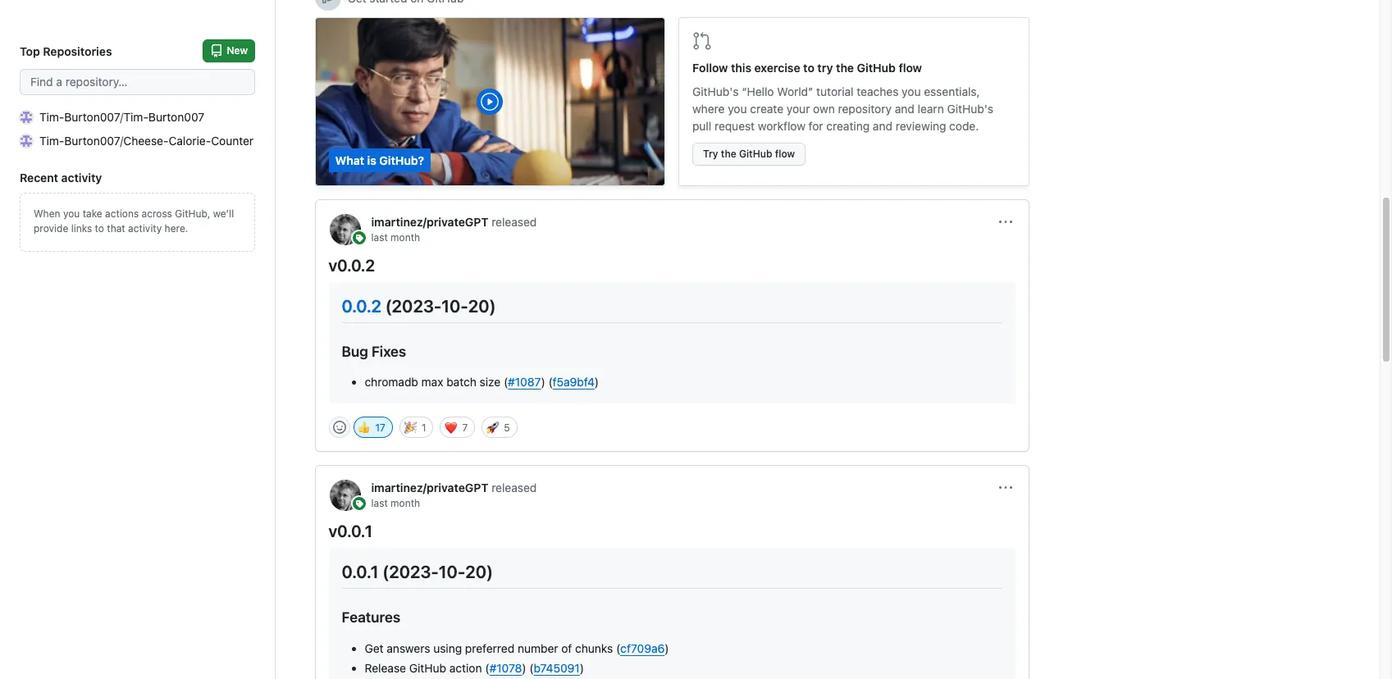 Task type: locate. For each thing, give the bounding box(es) containing it.
2 month from the top
[[391, 497, 420, 510]]

github's up where
[[692, 84, 739, 98]]

imartinez/privategpt link
[[371, 215, 488, 229], [371, 481, 488, 495]]

repository
[[838, 102, 892, 116]]

imartinez/privategpt link down the github?
[[371, 215, 488, 229]]

that
[[107, 222, 125, 235]]

10- up batch
[[441, 296, 468, 316]]

#1087 link
[[508, 375, 541, 389]]

github's up code.
[[947, 102, 993, 116]]

counter
[[211, 134, 254, 148]]

20) for 0.0.1 (2023-10-20)
[[465, 562, 493, 582]]

tim- for tim-burton007
[[39, 110, 64, 124]]

1 month from the top
[[391, 231, 420, 244]]

( right "chunks"
[[616, 641, 620, 655]]

pull
[[692, 119, 711, 133]]

across
[[142, 208, 172, 220]]

@imartinez profile image up v0.0.2
[[329, 213, 361, 246]]

to left try
[[803, 61, 814, 75]]

1 vertical spatial /
[[120, 134, 123, 148]]

(2023- right '0.0.1'
[[382, 562, 439, 582]]

2 / from the top
[[120, 134, 123, 148]]

1 vertical spatial (2023-
[[382, 562, 439, 582]]

"hello
[[742, 84, 774, 98]]

released for imartinez/privategpt link associated with feed tag icon
[[492, 481, 537, 495]]

) down number at bottom
[[522, 661, 526, 675]]

month for feed tag icon
[[391, 497, 420, 510]]

0 vertical spatial last month
[[371, 231, 420, 244]]

2 vertical spatial you
[[63, 208, 80, 220]]

release
[[365, 661, 406, 675]]

(
[[504, 375, 508, 389], [548, 375, 553, 389], [616, 641, 620, 655], [485, 661, 489, 675], [529, 661, 534, 675]]

0 vertical spatial @imartinez profile image
[[329, 213, 361, 246]]

feed tag image
[[352, 231, 365, 244]]

and up reviewing
[[895, 102, 915, 116]]

1 horizontal spatial activity
[[128, 222, 162, 235]]

0 vertical spatial 10-
[[441, 296, 468, 316]]

size
[[480, 375, 501, 389]]

1 vertical spatial @imartinez profile image
[[329, 479, 361, 512]]

1 vertical spatial to
[[95, 222, 104, 235]]

tim burton007 image
[[20, 110, 33, 123]]

github?
[[379, 153, 424, 167]]

1 horizontal spatial the
[[836, 61, 854, 75]]

0 vertical spatial released
[[492, 215, 537, 229]]

play image
[[480, 92, 500, 112]]

burton007 for cheese-
[[64, 134, 120, 148]]

0 vertical spatial github
[[857, 61, 896, 75]]

tim- for cheese-calorie-counter
[[39, 134, 64, 148]]

we'll
[[213, 208, 234, 220]]

mortar board image
[[321, 0, 334, 4]]

tim- right tim burton007 image
[[39, 110, 64, 124]]

activity down across
[[128, 222, 162, 235]]

code.
[[949, 119, 979, 133]]

when
[[34, 208, 60, 220]]

create
[[750, 102, 784, 116]]

0 vertical spatial to
[[803, 61, 814, 75]]

1 horizontal spatial github's
[[947, 102, 993, 116]]

1 imartinez/privategpt from the top
[[371, 215, 488, 229]]

0 horizontal spatial github
[[409, 661, 446, 675]]

preferred
[[465, 641, 514, 655]]

)
[[541, 375, 545, 389], [595, 375, 599, 389], [665, 641, 669, 655], [522, 661, 526, 675], [580, 661, 584, 675]]

0 vertical spatial (2023-
[[385, 296, 441, 316]]

1 card preview element from the top
[[329, 282, 1015, 404]]

last month right feed tag image
[[371, 231, 420, 244]]

card preview element for v0.0.1
[[329, 548, 1015, 679]]

burton007 for tim-
[[64, 110, 120, 124]]

repositories
[[43, 44, 112, 58]]

0 horizontal spatial activity
[[61, 171, 102, 185]]

2 imartinez/privategpt from the top
[[371, 481, 488, 495]]

/ down tim-burton007 / tim-burton007
[[120, 134, 123, 148]]

month right feed tag image
[[391, 231, 420, 244]]

@imartinez profile image
[[329, 213, 361, 246], [329, 479, 361, 512]]

imartinez/privategpt released
[[371, 215, 537, 229], [371, 481, 537, 495]]

20) up chromadb max batch size ( #1087 ) ( f5a9bf4 )
[[468, 296, 496, 316]]

tim-burton007 / tim-burton007
[[39, 110, 204, 124]]

try the github flow link
[[692, 143, 806, 166]]

0 horizontal spatial and
[[873, 119, 892, 133]]

cheese-
[[123, 134, 169, 148]]

to inside try the github flow element
[[803, 61, 814, 75]]

flow up 'learn'
[[899, 61, 922, 75]]

(2023- for 0.0.1
[[382, 562, 439, 582]]

imartinez/privategpt released for imartinez/privategpt link associated with feed tag image
[[371, 215, 537, 229]]

last for imartinez/privategpt link associated with feed tag icon
[[371, 497, 388, 510]]

cf709a6
[[620, 641, 665, 655]]

@imartinez profile image up "v0.0.1" link
[[329, 479, 361, 512]]

github up teaches
[[857, 61, 896, 75]]

card preview element containing 0.0.2
[[329, 282, 1015, 404]]

10-
[[441, 296, 468, 316], [439, 562, 465, 582]]

get answers using preferred number of chunks ( cf709a6 ) release github action ( #1078 ) ( b745091 )
[[365, 641, 669, 675]]

1 horizontal spatial to
[[803, 61, 814, 75]]

activity
[[61, 171, 102, 185], [128, 222, 162, 235]]

0 vertical spatial card preview element
[[329, 282, 1015, 404]]

1 vertical spatial released
[[492, 481, 537, 495]]

1
[[422, 422, 426, 434]]

20) for 0.0.2 (2023-10-20)
[[468, 296, 496, 316]]

burton007 down tim-burton007 / tim-burton007
[[64, 134, 120, 148]]

0 horizontal spatial to
[[95, 222, 104, 235]]

1 vertical spatial activity
[[128, 222, 162, 235]]

1 last month from the top
[[371, 231, 420, 244]]

1 @imartinez profile image from the top
[[329, 213, 361, 246]]

(2023- for 0.0.2
[[385, 296, 441, 316]]

tim-
[[39, 110, 64, 124], [123, 110, 148, 124], [39, 134, 64, 148]]

burton007
[[64, 110, 120, 124], [148, 110, 204, 124], [64, 134, 120, 148]]

activity up take in the top left of the page
[[61, 171, 102, 185]]

1 vertical spatial flow
[[775, 148, 795, 160]]

1 horizontal spatial flow
[[899, 61, 922, 75]]

recent activity
[[20, 171, 102, 185]]

imartinez/privategpt released down ❤️ 7
[[371, 481, 537, 495]]

top
[[20, 44, 40, 58]]

v0.0.2
[[329, 256, 375, 275]]

0 vertical spatial 20)
[[468, 296, 496, 316]]

imartinez/privategpt for imartinez/privategpt link associated with feed tag image
[[371, 215, 488, 229]]

what is github? image
[[315, 18, 664, 185]]

1 vertical spatial month
[[391, 497, 420, 510]]

1 vertical spatial 20)
[[465, 562, 493, 582]]

0 vertical spatial flow
[[899, 61, 922, 75]]

recent
[[20, 171, 58, 185]]

imartinez/privategpt down 1
[[371, 481, 488, 495]]

github
[[857, 61, 896, 75], [739, 148, 772, 160], [409, 661, 446, 675]]

number
[[518, 641, 558, 655]]

to
[[803, 61, 814, 75], [95, 222, 104, 235]]

2 horizontal spatial github
[[857, 61, 896, 75]]

1 horizontal spatial you
[[728, 102, 747, 116]]

last
[[371, 231, 388, 244], [371, 497, 388, 510]]

follow this exercise to try the github flow
[[692, 61, 922, 75]]

2 last from the top
[[371, 497, 388, 510]]

20) up the preferred
[[465, 562, 493, 582]]

0 vertical spatial imartinez/privategpt
[[371, 215, 488, 229]]

provide
[[34, 222, 68, 235]]

0 vertical spatial imartinez/privategpt link
[[371, 215, 488, 229]]

1 vertical spatial imartinez/privategpt
[[371, 481, 488, 495]]

Top Repositories search field
[[20, 69, 255, 95]]

0 vertical spatial month
[[391, 231, 420, 244]]

last month for imartinez/privategpt link associated with feed tag image
[[371, 231, 420, 244]]

last month right feed tag icon
[[371, 497, 420, 510]]

you up 'learn'
[[902, 84, 921, 98]]

0 vertical spatial the
[[836, 61, 854, 75]]

feed item heading menu image
[[999, 482, 1012, 495]]

1 imartinez/privategpt released from the top
[[371, 215, 537, 229]]

last for imartinez/privategpt link associated with feed tag image
[[371, 231, 388, 244]]

0.0.2 (2023-10-20)
[[342, 296, 496, 316]]

f5a9bf4 link
[[553, 375, 595, 389]]

/ up cheese-
[[120, 110, 123, 124]]

/
[[120, 110, 123, 124], [120, 134, 123, 148]]

tim- right cheese calorie counter icon
[[39, 134, 64, 148]]

own
[[813, 102, 835, 116]]

you up request
[[728, 102, 747, 116]]

flow down workflow
[[775, 148, 795, 160]]

#1087
[[508, 375, 541, 389]]

your
[[787, 102, 810, 116]]

10- up "using"
[[439, 562, 465, 582]]

17
[[375, 422, 385, 434]]

last right feed tag icon
[[371, 497, 388, 510]]

1 last from the top
[[371, 231, 388, 244]]

cf709a6 link
[[620, 641, 665, 655]]

card preview element containing 0.0.1 (2023-10-20)
[[329, 548, 1015, 679]]

you up links
[[63, 208, 80, 220]]

0 horizontal spatial the
[[721, 148, 736, 160]]

where
[[692, 102, 725, 116]]

to down take in the top left of the page
[[95, 222, 104, 235]]

feed item heading menu image
[[999, 216, 1012, 229]]

and down the repository
[[873, 119, 892, 133]]

2 vertical spatial github
[[409, 661, 446, 675]]

2 @imartinez profile image from the top
[[329, 479, 361, 512]]

the
[[836, 61, 854, 75], [721, 148, 736, 160]]

1 horizontal spatial and
[[895, 102, 915, 116]]

burton007 down top repositories search field
[[64, 110, 120, 124]]

2 last month from the top
[[371, 497, 420, 510]]

b745091 link
[[534, 661, 580, 675]]

20)
[[468, 296, 496, 316], [465, 562, 493, 582]]

1 vertical spatial imartinez/privategpt released
[[371, 481, 537, 495]]

1 vertical spatial last
[[371, 497, 388, 510]]

imartinez/privategpt down the github?
[[371, 215, 488, 229]]

1 released from the top
[[492, 215, 537, 229]]

github's
[[692, 84, 739, 98], [947, 102, 993, 116]]

0.0.2
[[342, 296, 381, 316]]

/ for cheese-
[[120, 134, 123, 148]]

1 / from the top
[[120, 110, 123, 124]]

card preview element
[[329, 282, 1015, 404], [329, 548, 1015, 679]]

(2023- up fixes
[[385, 296, 441, 316]]

1 vertical spatial imartinez/privategpt link
[[371, 481, 488, 495]]

1 vertical spatial card preview element
[[329, 548, 1015, 679]]

2 card preview element from the top
[[329, 548, 1015, 679]]

1 vertical spatial last month
[[371, 497, 420, 510]]

for
[[809, 119, 823, 133]]

10- for 0.0.1 (2023-10-20)
[[439, 562, 465, 582]]

imartinez/privategpt link for feed tag image
[[371, 215, 488, 229]]

0 vertical spatial last
[[371, 231, 388, 244]]

0 vertical spatial you
[[902, 84, 921, 98]]

) right '#1087' link
[[595, 375, 599, 389]]

action
[[449, 661, 482, 675]]

month right feed tag icon
[[391, 497, 420, 510]]

tutorial
[[816, 84, 854, 98]]

imartinez/privategpt
[[371, 215, 488, 229], [371, 481, 488, 495]]

month
[[391, 231, 420, 244], [391, 497, 420, 510]]

of
[[561, 641, 572, 655]]

github down answers
[[409, 661, 446, 675]]

0 horizontal spatial github's
[[692, 84, 739, 98]]

2 imartinez/privategpt released from the top
[[371, 481, 537, 495]]

) right "chunks"
[[665, 641, 669, 655]]

2 imartinez/privategpt link from the top
[[371, 481, 488, 495]]

1 imartinez/privategpt link from the top
[[371, 215, 488, 229]]

last right feed tag image
[[371, 231, 388, 244]]

10- for 0.0.2 (2023-10-20)
[[441, 296, 468, 316]]

month for feed tag image
[[391, 231, 420, 244]]

0 vertical spatial /
[[120, 110, 123, 124]]

1 vertical spatial github's
[[947, 102, 993, 116]]

1 vertical spatial 10-
[[439, 562, 465, 582]]

imartinez/privategpt link down 1
[[371, 481, 488, 495]]

0 horizontal spatial you
[[63, 208, 80, 220]]

github down request
[[739, 148, 772, 160]]

0 vertical spatial and
[[895, 102, 915, 116]]

github's "hello world" tutorial teaches you essentials, where you create your own repository and learn github's pull request workflow for creating and reviewing code.
[[692, 84, 993, 133]]

1 horizontal spatial github
[[739, 148, 772, 160]]

2 released from the top
[[492, 481, 537, 495]]

( right '#1087' link
[[548, 375, 553, 389]]

0 vertical spatial imartinez/privategpt released
[[371, 215, 537, 229]]

imartinez/privategpt released down the github?
[[371, 215, 537, 229]]



Task type: describe. For each thing, give the bounding box(es) containing it.
add or remove reactions element
[[329, 417, 350, 438]]

0.0.2 link
[[342, 296, 381, 316]]

what is github?
[[335, 153, 424, 167]]

creating
[[826, 119, 870, 133]]

@imartinez profile image for feed tag image
[[329, 213, 361, 246]]

👍
[[358, 420, 370, 436]]

what is github? link
[[315, 18, 664, 185]]

( down the preferred
[[485, 661, 489, 675]]

max
[[421, 375, 443, 389]]

1 vertical spatial and
[[873, 119, 892, 133]]

#1078
[[489, 661, 522, 675]]

links
[[71, 222, 92, 235]]

f5a9bf4
[[553, 375, 595, 389]]

/ for tim-
[[120, 110, 123, 124]]

tim-burton007 / cheese-calorie-counter
[[39, 134, 254, 148]]

teaches
[[857, 84, 899, 98]]

0 horizontal spatial flow
[[775, 148, 795, 160]]

learn
[[918, 102, 944, 116]]

batch
[[446, 375, 477, 389]]

❤️
[[445, 420, 457, 436]]

features
[[342, 609, 400, 626]]

when you take actions across github, we'll provide links to that activity here.
[[34, 208, 234, 235]]

v0.0.1 link
[[329, 522, 372, 541]]

v0.0.1
[[329, 522, 372, 541]]

7
[[462, 422, 468, 434]]

( down number at bottom
[[529, 661, 534, 675]]

github inside get answers using preferred number of chunks ( cf709a6 ) release github action ( #1078 ) ( b745091 )
[[409, 661, 446, 675]]

bug
[[342, 343, 368, 360]]

using
[[433, 641, 462, 655]]

fixes
[[372, 343, 406, 360]]

add or remove reactions image
[[333, 421, 346, 434]]

new
[[227, 44, 248, 57]]

🚀
[[486, 420, 499, 436]]

bug fixes
[[342, 343, 406, 360]]

) left f5a9bf4 link at the bottom left of page
[[541, 375, 545, 389]]

workflow
[[758, 119, 805, 133]]

tim- up cheese-
[[123, 110, 148, 124]]

imartinez/privategpt released for imartinez/privategpt link associated with feed tag icon
[[371, 481, 537, 495]]

actions
[[105, 208, 139, 220]]

try the github flow element
[[678, 17, 1029, 186]]

get
[[365, 641, 384, 655]]

take
[[83, 208, 102, 220]]

what
[[335, 153, 364, 167]]

5
[[504, 422, 510, 434]]

activity inside when you take actions across github, we'll provide links to that activity here.
[[128, 222, 162, 235]]

❤️ 7
[[445, 420, 468, 436]]

essentials,
[[924, 84, 980, 98]]

cheese calorie counter image
[[20, 134, 33, 147]]

request
[[714, 119, 755, 133]]

1 vertical spatial you
[[728, 102, 747, 116]]

feed tag image
[[352, 497, 365, 511]]

world"
[[777, 84, 813, 98]]

calorie-
[[169, 134, 211, 148]]

( right size in the left bottom of the page
[[504, 375, 508, 389]]

👍 17
[[358, 420, 385, 436]]

chromadb
[[365, 375, 418, 389]]

1 vertical spatial github
[[739, 148, 772, 160]]

🎉 1
[[404, 420, 426, 436]]

is
[[367, 153, 376, 167]]

what is github? element
[[315, 17, 665, 186]]

burton007 up calorie- in the top of the page
[[148, 110, 204, 124]]

0 vertical spatial github's
[[692, 84, 739, 98]]

exercise
[[754, 61, 800, 75]]

answers
[[387, 641, 430, 655]]

follow
[[692, 61, 728, 75]]

imartinez/privategpt link for feed tag icon
[[371, 481, 488, 495]]

#1078 link
[[489, 661, 522, 675]]

@imartinez profile image for feed tag icon
[[329, 479, 361, 512]]

new link
[[203, 39, 255, 62]]

b745091
[[534, 661, 580, 675]]

🚀 5
[[486, 420, 510, 436]]

you inside when you take actions across github, we'll provide links to that activity here.
[[63, 208, 80, 220]]

try
[[817, 61, 833, 75]]

🎉
[[404, 420, 416, 436]]

0.0.1 (2023-10-20)
[[342, 562, 493, 582]]

card preview element for v0.0.2
[[329, 282, 1015, 404]]

git pull request image
[[692, 31, 712, 51]]

imartinez/privategpt for imartinez/privategpt link associated with feed tag icon
[[371, 481, 488, 495]]

github,
[[175, 208, 210, 220]]

1 vertical spatial the
[[721, 148, 736, 160]]

chunks
[[575, 641, 613, 655]]

Find a repository… text field
[[20, 69, 255, 95]]

released for imartinez/privategpt link associated with feed tag image
[[492, 215, 537, 229]]

to inside when you take actions across github, we'll provide links to that activity here.
[[95, 222, 104, 235]]

try the github flow
[[703, 148, 795, 160]]

chromadb max batch size ( #1087 ) ( f5a9bf4 )
[[365, 375, 599, 389]]

here.
[[165, 222, 188, 235]]

2 horizontal spatial you
[[902, 84, 921, 98]]

this
[[731, 61, 751, 75]]

v0.0.2 link
[[329, 256, 375, 275]]

last month for imartinez/privategpt link associated with feed tag icon
[[371, 497, 420, 510]]

0 vertical spatial activity
[[61, 171, 102, 185]]

) down "chunks"
[[580, 661, 584, 675]]

0.0.1
[[342, 562, 379, 582]]

reviewing
[[896, 119, 946, 133]]

top repositories
[[20, 44, 112, 58]]

try
[[703, 148, 718, 160]]



Task type: vqa. For each thing, say whether or not it's contained in the screenshot.
Cheese Calorie Counter icon
yes



